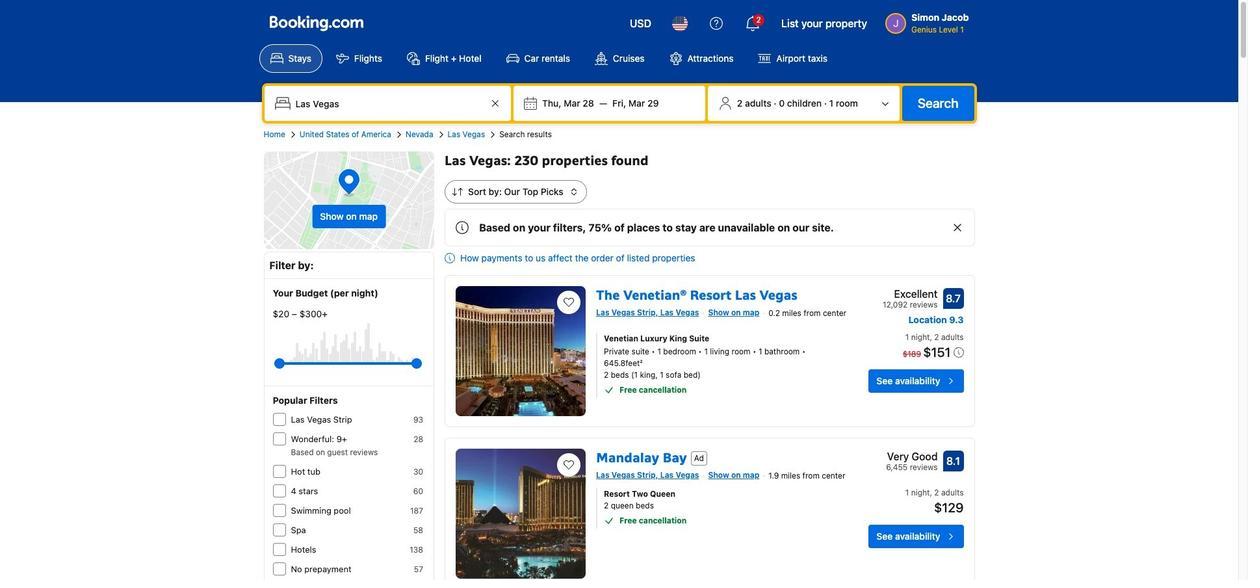 Task type: vqa. For each thing, say whether or not it's contained in the screenshot.
Mandalay Bay image
yes



Task type: locate. For each thing, give the bounding box(es) containing it.
Where are you going? field
[[290, 92, 488, 115]]

the venetian® resort las vegas image
[[456, 286, 586, 416]]

group
[[279, 353, 417, 374]]

your account menu simon jacob genius level 1 element
[[886, 11, 969, 36]]

booking.com image
[[270, 16, 363, 31]]



Task type: describe. For each thing, give the bounding box(es) containing it.
mandalay bay image
[[456, 449, 586, 579]]

search results updated. las vegas: 230 properties found. applied filters: private bathroom. element
[[445, 152, 975, 170]]



